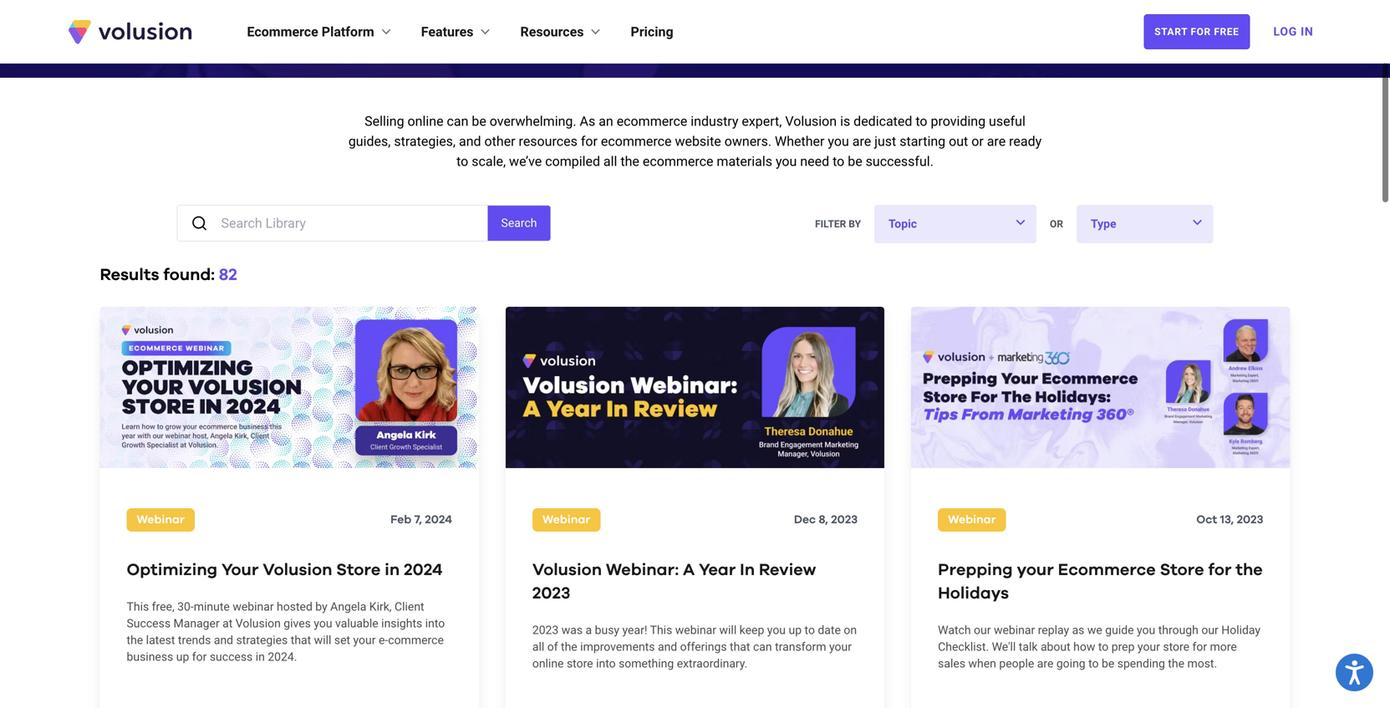 Task type: describe. For each thing, give the bounding box(es) containing it.
scale,
[[472, 153, 506, 169]]

to right need
[[833, 153, 845, 169]]

prepping
[[938, 562, 1013, 579]]

for inside selling online can be overwhelming. as an ecommerce industry expert, volusion is dedicated to providing useful guides, strategies, and other resources for ecommerce website owners. whether you are just starting out or are ready to scale, we've compiled all the ecommerce materials you need to be successful.
[[581, 133, 598, 149]]

people
[[1000, 657, 1035, 671]]

manager
[[174, 617, 220, 630]]

guides,
[[349, 133, 391, 149]]

business
[[127, 650, 173, 664]]

we've
[[509, 153, 542, 169]]

extraordinary.
[[677, 657, 748, 671]]

features button
[[421, 22, 494, 42]]

start for free
[[1155, 26, 1240, 38]]

angela
[[330, 600, 367, 614]]

of
[[548, 640, 558, 654]]

dec
[[794, 514, 816, 526]]

to down we
[[1099, 640, 1109, 654]]

holidays
[[938, 585, 1010, 602]]

that inside this free, 30-minute webinar hosted by angela kirk, client success manager at volusion gives you valuable insights into the latest trends and strategies that will set your e-commerce business up for success in 2024.
[[291, 633, 311, 647]]

0 horizontal spatial be
[[472, 113, 487, 129]]

resources
[[521, 24, 584, 40]]

starting
[[900, 133, 946, 149]]

store inside 2023 was a busy year! this webinar will keep you up to date on all of the improvements and offerings that can transform your online store into something extraordinary.
[[567, 657, 593, 671]]

up inside this free, 30-minute webinar hosted by angela kirk, client success manager at volusion gives you valuable insights into the latest trends and strategies that will set your e-commerce business up for success in 2024.
[[176, 650, 189, 664]]

platform
[[322, 24, 374, 40]]

found:
[[163, 267, 215, 284]]

that inside 2023 was a busy year! this webinar will keep you up to date on all of the improvements and offerings that can transform your online store into something extraordinary.
[[730, 640, 751, 654]]

webinar inside this free, 30-minute webinar hosted by angela kirk, client success manager at volusion gives you valuable insights into the latest trends and strategies that will set your e-commerce business up for success in 2024.
[[233, 600, 274, 614]]

into inside this free, 30-minute webinar hosted by angela kirk, client success manager at volusion gives you valuable insights into the latest trends and strategies that will set your e-commerce business up for success in 2024.
[[425, 617, 445, 630]]

about
[[1041, 640, 1071, 654]]

results
[[100, 267, 159, 284]]

something
[[619, 657, 674, 671]]

you inside 2023 was a busy year! this webinar will keep you up to date on all of the improvements and offerings that can transform your online store into something extraordinary.
[[768, 623, 786, 637]]

latest
[[146, 633, 175, 647]]

1 horizontal spatial are
[[987, 133, 1006, 149]]

search button
[[488, 206, 551, 241]]

trends
[[178, 633, 211, 647]]

free
[[1215, 26, 1240, 38]]

2023 right "8,"
[[831, 514, 858, 526]]

the inside 2023 was a busy year! this webinar will keep you up to date on all of the improvements and offerings that can transform your online store into something extraordinary.
[[561, 640, 578, 654]]

by
[[849, 218, 861, 230]]

overwhelming.
[[490, 113, 577, 129]]

ecommerce platform button
[[247, 22, 395, 42]]

in inside this free, 30-minute webinar hosted by angela kirk, client success manager at volusion gives you valuable insights into the latest trends and strategies that will set your e-commerce business up for success in 2024.
[[256, 650, 265, 664]]

keep
[[740, 623, 765, 637]]

can inside 2023 was a busy year! this webinar will keep you up to date on all of the improvements and offerings that can transform your online store into something extraordinary.
[[753, 640, 772, 654]]

your inside this free, 30-minute webinar hosted by angela kirk, client success manager at volusion gives you valuable insights into the latest trends and strategies that will set your e-commerce business up for success in 2024.
[[353, 633, 376, 647]]

store for volusion
[[336, 562, 381, 579]]

volusion webinar: a year in review 2023 image
[[506, 307, 885, 468]]

e-
[[379, 633, 388, 647]]

1 vertical spatial be
[[848, 153, 863, 169]]

for inside watch our webinar replay as we guide you through our holiday checklist. we'll talk about how to prep your store for more sales when people are going to be spending the most.
[[1193, 640, 1208, 654]]

log
[[1274, 25, 1298, 38]]

by
[[316, 600, 328, 614]]

2024.
[[268, 650, 297, 664]]

success
[[210, 650, 253, 664]]

or
[[1050, 218, 1064, 230]]

your
[[222, 562, 259, 579]]

spending
[[1118, 657, 1166, 671]]

2 our from the left
[[1202, 623, 1219, 637]]

volusion inside volusion webinar: a year in review 2023
[[533, 562, 602, 579]]

your inside 2023 was a busy year! this webinar will keep you up to date on all of the improvements and offerings that can transform your online store into something extraordinary.
[[830, 640, 852, 654]]

watch
[[938, 623, 971, 637]]

webinar inside watch our webinar replay as we guide you through our holiday checklist. we'll talk about how to prep your store for more sales when people are going to be spending the most.
[[994, 623, 1036, 637]]

2023 inside volusion webinar: a year in review 2023
[[533, 585, 571, 602]]

a
[[683, 562, 695, 579]]

strategies,
[[394, 133, 456, 149]]

we
[[1088, 623, 1103, 637]]

1 horizontal spatial in
[[385, 562, 400, 579]]

the inside this free, 30-minute webinar hosted by angela kirk, client success manager at volusion gives you valuable insights into the latest trends and strategies that will set your e-commerce business up for success in 2024.
[[127, 633, 143, 647]]

pricing link
[[631, 22, 674, 42]]

start for free link
[[1144, 14, 1251, 49]]

sales
[[938, 657, 966, 671]]

webinar for optimizing your volusion store in 2024
[[137, 514, 185, 526]]

search
[[501, 216, 537, 230]]

1 vertical spatial 2024
[[404, 562, 443, 579]]

resources button
[[521, 22, 604, 42]]

the inside selling online can be overwhelming. as an ecommerce industry expert, volusion is dedicated to providing useful guides, strategies, and other resources for ecommerce website owners. whether you are just starting out or are ready to scale, we've compiled all the ecommerce materials you need to be successful.
[[621, 153, 640, 169]]

2 vertical spatial ecommerce
[[643, 153, 714, 169]]

just
[[875, 133, 897, 149]]

to down 'how'
[[1089, 657, 1099, 671]]

volusion webinar: a year in review 2023
[[533, 562, 817, 602]]

to left scale,
[[457, 153, 469, 169]]

most.
[[1188, 657, 1218, 671]]

2023 inside 2023 was a busy year! this webinar will keep you up to date on all of the improvements and offerings that can transform your online store into something extraordinary.
[[533, 623, 559, 637]]

ecommerce platform
[[247, 24, 374, 40]]

this inside 2023 was a busy year! this webinar will keep you up to date on all of the improvements and offerings that can transform your online store into something extraordinary.
[[650, 623, 673, 637]]

82
[[219, 267, 237, 284]]

results found: 82
[[100, 267, 237, 284]]

a
[[586, 623, 592, 637]]

optimizing your volusion store in 2024
[[127, 562, 443, 579]]

hosted
[[277, 600, 313, 614]]

log in
[[1274, 25, 1314, 38]]

an
[[599, 113, 614, 129]]

replay
[[1038, 623, 1070, 637]]

insights
[[382, 617, 423, 630]]

other
[[485, 133, 516, 149]]

expert,
[[742, 113, 782, 129]]

up inside 2023 was a busy year! this webinar will keep you up to date on all of the improvements and offerings that can transform your online store into something extraordinary.
[[789, 623, 802, 637]]

or
[[972, 133, 984, 149]]

this free, 30-minute webinar hosted by angela kirk, client success manager at volusion gives you valuable insights into the latest trends and strategies that will set your e-commerce business up for success in 2024.
[[127, 600, 445, 664]]

more
[[1211, 640, 1238, 654]]

talk
[[1019, 640, 1038, 654]]

for
[[1191, 26, 1212, 38]]

feb
[[391, 514, 412, 526]]

year!
[[623, 623, 648, 637]]

compiled
[[545, 153, 600, 169]]

2023 right 13,
[[1237, 514, 1264, 526]]

optimizing your volusion store in 2024 image
[[100, 307, 479, 468]]

strategies
[[236, 633, 288, 647]]

holiday
[[1222, 623, 1261, 637]]

open accessibe: accessibility options, statement and help image
[[1346, 661, 1365, 685]]

kirk,
[[369, 600, 392, 614]]



Task type: vqa. For each thing, say whether or not it's contained in the screenshot.
the right in
yes



Task type: locate. For each thing, give the bounding box(es) containing it.
you
[[828, 133, 850, 149], [776, 153, 797, 169], [314, 617, 332, 630], [768, 623, 786, 637], [1137, 623, 1156, 637]]

store down was
[[567, 657, 593, 671]]

to
[[916, 113, 928, 129], [457, 153, 469, 169], [833, 153, 845, 169], [805, 623, 815, 637], [1099, 640, 1109, 654], [1089, 657, 1099, 671]]

store down "through"
[[1164, 640, 1190, 654]]

need
[[801, 153, 830, 169]]

0 horizontal spatial up
[[176, 650, 189, 664]]

set
[[334, 633, 350, 647]]

be down prep
[[1102, 657, 1115, 671]]

ecommerce inside prepping your ecommerce store for the holidays
[[1058, 562, 1156, 579]]

your down valuable
[[353, 633, 376, 647]]

all inside selling online can be overwhelming. as an ecommerce industry expert, volusion is dedicated to providing useful guides, strategies, and other resources for ecommerce website owners. whether you are just starting out or are ready to scale, we've compiled all the ecommerce materials you need to be successful.
[[604, 153, 618, 169]]

0 vertical spatial in
[[385, 562, 400, 579]]

the inside watch our webinar replay as we guide you through our holiday checklist. we'll talk about how to prep your store for more sales when people are going to be spending the most.
[[1169, 657, 1185, 671]]

are left just
[[853, 133, 872, 149]]

in
[[740, 562, 755, 579]]

0 horizontal spatial can
[[447, 113, 469, 129]]

that down keep
[[730, 640, 751, 654]]

filter
[[816, 218, 847, 230]]

ecommerce inside ecommerce platform dropdown button
[[247, 24, 318, 40]]

2 webinar from the left
[[543, 514, 591, 526]]

date
[[818, 623, 841, 637]]

0 vertical spatial this
[[127, 600, 149, 614]]

1 horizontal spatial this
[[650, 623, 673, 637]]

1 vertical spatial can
[[753, 640, 772, 654]]

up down trends
[[176, 650, 189, 664]]

2 store from the left
[[1160, 562, 1205, 579]]

into inside 2023 was a busy year! this webinar will keep you up to date on all of the improvements and offerings that can transform your online store into something extraordinary.
[[596, 657, 616, 671]]

improvements
[[581, 640, 655, 654]]

your inside prepping your ecommerce store for the holidays
[[1017, 562, 1054, 579]]

all left of
[[533, 640, 545, 654]]

1 vertical spatial up
[[176, 650, 189, 664]]

into up the commerce
[[425, 617, 445, 630]]

for down as
[[581, 133, 598, 149]]

into down improvements
[[596, 657, 616, 671]]

ecommerce right an
[[617, 113, 688, 129]]

ecommerce left platform
[[247, 24, 318, 40]]

1 horizontal spatial ecommerce
[[1058, 562, 1156, 579]]

0 vertical spatial store
[[1164, 640, 1190, 654]]

can up strategies,
[[447, 113, 469, 129]]

you down by
[[314, 617, 332, 630]]

1 our from the left
[[974, 623, 991, 637]]

0 vertical spatial ecommerce
[[247, 24, 318, 40]]

ecommerce down an
[[601, 133, 672, 149]]

you down is
[[828, 133, 850, 149]]

website
[[675, 133, 722, 149]]

volusion inside this free, 30-minute webinar hosted by angela kirk, client success manager at volusion gives you valuable insights into the latest trends and strategies that will set your e-commerce business up for success in 2024.
[[236, 617, 281, 630]]

ecommerce up we
[[1058, 562, 1156, 579]]

1 vertical spatial ecommerce
[[601, 133, 672, 149]]

your right prepping
[[1017, 562, 1054, 579]]

can down keep
[[753, 640, 772, 654]]

be inside watch our webinar replay as we guide you through our holiday checklist. we'll talk about how to prep your store for more sales when people are going to be spending the most.
[[1102, 657, 1115, 671]]

review
[[759, 562, 817, 579]]

this
[[127, 600, 149, 614], [650, 623, 673, 637]]

the down success
[[127, 633, 143, 647]]

and inside this free, 30-minute webinar hosted by angela kirk, client success manager at volusion gives you valuable insights into the latest trends and strategies that will set your e-commerce business up for success in 2024.
[[214, 633, 233, 647]]

0 vertical spatial up
[[789, 623, 802, 637]]

and up something at the bottom of the page
[[658, 640, 678, 654]]

online
[[408, 113, 444, 129], [533, 657, 564, 671]]

up up "transform"
[[789, 623, 802, 637]]

1 vertical spatial into
[[596, 657, 616, 671]]

industry
[[691, 113, 739, 129]]

through
[[1159, 623, 1199, 637]]

webinar
[[137, 514, 185, 526], [543, 514, 591, 526], [949, 514, 997, 526]]

store down oct
[[1160, 562, 1205, 579]]

webinar:
[[606, 562, 679, 579]]

volusion
[[786, 113, 837, 129], [263, 562, 332, 579], [533, 562, 602, 579], [236, 617, 281, 630]]

0 horizontal spatial are
[[853, 133, 872, 149]]

will left "set"
[[314, 633, 332, 647]]

for up most.
[[1193, 640, 1208, 654]]

are down about
[[1038, 657, 1054, 671]]

and for selling
[[459, 133, 481, 149]]

2 horizontal spatial and
[[658, 640, 678, 654]]

0 vertical spatial 2024
[[425, 514, 452, 526]]

webinar up offerings
[[676, 623, 717, 637]]

this right year!
[[650, 623, 673, 637]]

prepping your ecommerce store for the holidays
[[938, 562, 1263, 602]]

to up "transform"
[[805, 623, 815, 637]]

for inside this free, 30-minute webinar hosted by angela kirk, client success manager at volusion gives you valuable insights into the latest trends and strategies that will set your e-commerce business up for success in 2024.
[[192, 650, 207, 664]]

webinar up "we'll"
[[994, 623, 1036, 637]]

0 vertical spatial can
[[447, 113, 469, 129]]

all inside 2023 was a busy year! this webinar will keep you up to date on all of the improvements and offerings that can transform your online store into something extraordinary.
[[533, 640, 545, 654]]

0 vertical spatial online
[[408, 113, 444, 129]]

going
[[1057, 657, 1086, 671]]

0 horizontal spatial this
[[127, 600, 149, 614]]

1 store from the left
[[336, 562, 381, 579]]

your
[[1017, 562, 1054, 579], [353, 633, 376, 647], [830, 640, 852, 654], [1138, 640, 1161, 654]]

ready
[[1010, 133, 1042, 149]]

can inside selling online can be overwhelming. as an ecommerce industry expert, volusion is dedicated to providing useful guides, strategies, and other resources for ecommerce website owners. whether you are just starting out or are ready to scale, we've compiled all the ecommerce materials you need to be successful.
[[447, 113, 469, 129]]

2 vertical spatial be
[[1102, 657, 1115, 671]]

start
[[1155, 26, 1188, 38]]

8,
[[819, 514, 829, 526]]

2023 up of
[[533, 623, 559, 637]]

0 vertical spatial into
[[425, 617, 445, 630]]

0 vertical spatial ecommerce
[[617, 113, 688, 129]]

you inside watch our webinar replay as we guide you through our holiday checklist. we'll talk about how to prep your store for more sales when people are going to be spending the most.
[[1137, 623, 1156, 637]]

in up kirk, in the bottom of the page
[[385, 562, 400, 579]]

our up checklist.
[[974, 623, 991, 637]]

2 horizontal spatial be
[[1102, 657, 1115, 671]]

1 vertical spatial online
[[533, 657, 564, 671]]

log in link
[[1264, 13, 1324, 50]]

success
[[127, 617, 171, 630]]

be right need
[[848, 153, 863, 169]]

webinar for volusion webinar: a year in review 2023
[[543, 514, 591, 526]]

0 horizontal spatial store
[[567, 657, 593, 671]]

to up starting
[[916, 113, 928, 129]]

we'll
[[992, 640, 1016, 654]]

useful
[[989, 113, 1026, 129]]

1 horizontal spatial online
[[533, 657, 564, 671]]

offerings
[[680, 640, 727, 654]]

the down oct 13, 2023
[[1236, 562, 1263, 579]]

as
[[1073, 623, 1085, 637]]

0 horizontal spatial webinar
[[233, 600, 274, 614]]

ecommerce down the website
[[643, 153, 714, 169]]

you down whether at top right
[[776, 153, 797, 169]]

are inside watch our webinar replay as we guide you through our holiday checklist. we'll talk about how to prep your store for more sales when people are going to be spending the most.
[[1038, 657, 1054, 671]]

be up other
[[472, 113, 487, 129]]

online down of
[[533, 657, 564, 671]]

commerce
[[388, 633, 444, 647]]

1 horizontal spatial and
[[459, 133, 481, 149]]

you right keep
[[768, 623, 786, 637]]

successful.
[[866, 153, 934, 169]]

owners.
[[725, 133, 772, 149]]

0 horizontal spatial and
[[214, 633, 233, 647]]

for down 13,
[[1209, 562, 1232, 579]]

2024 up client
[[404, 562, 443, 579]]

checklist.
[[938, 640, 989, 654]]

the right the compiled
[[621, 153, 640, 169]]

store inside watch our webinar replay as we guide you through our holiday checklist. we'll talk about how to prep your store for more sales when people are going to be spending the most.
[[1164, 640, 1190, 654]]

2 horizontal spatial are
[[1038, 657, 1054, 671]]

1 vertical spatial store
[[567, 657, 593, 671]]

materials
[[717, 153, 773, 169]]

and inside 2023 was a busy year! this webinar will keep you up to date on all of the improvements and offerings that can transform your online store into something extraordinary.
[[658, 640, 678, 654]]

year
[[699, 562, 736, 579]]

2 horizontal spatial webinar
[[949, 514, 997, 526]]

oct 13, 2023
[[1197, 514, 1264, 526]]

gives
[[284, 617, 311, 630]]

3 webinar from the left
[[949, 514, 997, 526]]

1 horizontal spatial all
[[604, 153, 618, 169]]

1 horizontal spatial be
[[848, 153, 863, 169]]

will left keep
[[720, 623, 737, 637]]

and
[[459, 133, 481, 149], [214, 633, 233, 647], [658, 640, 678, 654]]

store for ecommerce
[[1160, 562, 1205, 579]]

1 vertical spatial in
[[256, 650, 265, 664]]

will inside 2023 was a busy year! this webinar will keep you up to date on all of the improvements and offerings that can transform your online store into something extraordinary.
[[720, 623, 737, 637]]

webinar up the 'at' at the bottom left of the page
[[233, 600, 274, 614]]

dedicated
[[854, 113, 913, 129]]

when
[[969, 657, 997, 671]]

1 vertical spatial ecommerce
[[1058, 562, 1156, 579]]

2024 right '7,'
[[425, 514, 452, 526]]

valuable
[[335, 617, 379, 630]]

2 horizontal spatial webinar
[[994, 623, 1036, 637]]

filter by
[[816, 218, 861, 230]]

how
[[1074, 640, 1096, 654]]

0 horizontal spatial into
[[425, 617, 445, 630]]

that down "gives"
[[291, 633, 311, 647]]

our
[[974, 623, 991, 637], [1202, 623, 1219, 637]]

and for 2023
[[658, 640, 678, 654]]

13,
[[1221, 514, 1235, 526]]

for down trends
[[192, 650, 207, 664]]

your down on at the bottom of the page
[[830, 640, 852, 654]]

0 horizontal spatial webinar
[[137, 514, 185, 526]]

0 vertical spatial all
[[604, 153, 618, 169]]

and up scale,
[[459, 133, 481, 149]]

0 horizontal spatial our
[[974, 623, 991, 637]]

webinar inside 2023 was a busy year! this webinar will keep you up to date on all of the improvements and offerings that can transform your online store into something extraordinary.
[[676, 623, 717, 637]]

volusion up was
[[533, 562, 602, 579]]

1 horizontal spatial webinar
[[543, 514, 591, 526]]

volusion inside selling online can be overwhelming. as an ecommerce industry expert, volusion is dedicated to providing useful guides, strategies, and other resources for ecommerce website owners. whether you are just starting out or are ready to scale, we've compiled all the ecommerce materials you need to be successful.
[[786, 113, 837, 129]]

1 vertical spatial this
[[650, 623, 673, 637]]

transform
[[775, 640, 827, 654]]

1 horizontal spatial that
[[730, 640, 751, 654]]

2023 up was
[[533, 585, 571, 602]]

volusion up strategies
[[236, 617, 281, 630]]

into
[[425, 617, 445, 630], [596, 657, 616, 671]]

the left most.
[[1169, 657, 1185, 671]]

online up strategies,
[[408, 113, 444, 129]]

watch our webinar replay as we guide you through our holiday checklist. we'll talk about how to prep your store for more sales when people are going to be spending the most.
[[938, 623, 1261, 671]]

webinar for prepping your ecommerce store for the holidays
[[949, 514, 997, 526]]

0 horizontal spatial will
[[314, 633, 332, 647]]

online inside selling online can be overwhelming. as an ecommerce industry expert, volusion is dedicated to providing useful guides, strategies, and other resources for ecommerce website owners. whether you are just starting out or are ready to scale, we've compiled all the ecommerce materials you need to be successful.
[[408, 113, 444, 129]]

our up more
[[1202, 623, 1219, 637]]

on
[[844, 623, 857, 637]]

all right the compiled
[[604, 153, 618, 169]]

you right 'guide'
[[1137, 623, 1156, 637]]

can
[[447, 113, 469, 129], [753, 640, 772, 654]]

online inside 2023 was a busy year! this webinar will keep you up to date on all of the improvements and offerings that can transform your online store into something extraordinary.
[[533, 657, 564, 671]]

Search Library field
[[221, 206, 488, 241]]

free,
[[152, 600, 175, 614]]

30-
[[177, 600, 194, 614]]

1 horizontal spatial up
[[789, 623, 802, 637]]

are right or
[[987, 133, 1006, 149]]

features
[[421, 24, 474, 40]]

1 horizontal spatial will
[[720, 623, 737, 637]]

1 horizontal spatial store
[[1164, 640, 1190, 654]]

this inside this free, 30-minute webinar hosted by angela kirk, client success manager at volusion gives you valuable insights into the latest trends and strategies that will set your e-commerce business up for success in 2024.
[[127, 600, 149, 614]]

will
[[720, 623, 737, 637], [314, 633, 332, 647]]

up
[[789, 623, 802, 637], [176, 650, 189, 664]]

feb 7, 2024
[[391, 514, 452, 526]]

0 horizontal spatial that
[[291, 633, 311, 647]]

the
[[621, 153, 640, 169], [1236, 562, 1263, 579], [127, 633, 143, 647], [561, 640, 578, 654], [1169, 657, 1185, 671]]

resources
[[519, 133, 578, 149]]

1 horizontal spatial our
[[1202, 623, 1219, 637]]

will inside this free, 30-minute webinar hosted by angela kirk, client success manager at volusion gives you valuable insights into the latest trends and strategies that will set your e-commerce business up for success in 2024.
[[314, 633, 332, 647]]

1 horizontal spatial store
[[1160, 562, 1205, 579]]

at
[[223, 617, 233, 630]]

was
[[562, 623, 583, 637]]

0 vertical spatial be
[[472, 113, 487, 129]]

0 horizontal spatial ecommerce
[[247, 24, 318, 40]]

1 vertical spatial all
[[533, 640, 545, 654]]

and down the 'at' at the bottom left of the page
[[214, 633, 233, 647]]

0 horizontal spatial online
[[408, 113, 444, 129]]

webinar
[[233, 600, 274, 614], [676, 623, 717, 637], [994, 623, 1036, 637]]

and inside selling online can be overwhelming. as an ecommerce industry expert, volusion is dedicated to providing useful guides, strategies, and other resources for ecommerce website owners. whether you are just starting out or are ready to scale, we've compiled all the ecommerce materials you need to be successful.
[[459, 133, 481, 149]]

store inside prepping your ecommerce store for the holidays
[[1160, 562, 1205, 579]]

0 horizontal spatial all
[[533, 640, 545, 654]]

in
[[1301, 25, 1314, 38]]

1 horizontal spatial can
[[753, 640, 772, 654]]

client
[[395, 600, 425, 614]]

0 horizontal spatial in
[[256, 650, 265, 664]]

for inside prepping your ecommerce store for the holidays
[[1209, 562, 1232, 579]]

to inside 2023 was a busy year! this webinar will keep you up to date on all of the improvements and offerings that can transform your online store into something extraordinary.
[[805, 623, 815, 637]]

your up spending
[[1138, 640, 1161, 654]]

optimizing
[[127, 562, 218, 579]]

1 webinar from the left
[[137, 514, 185, 526]]

the inside prepping your ecommerce store for the holidays
[[1236, 562, 1263, 579]]

all
[[604, 153, 618, 169], [533, 640, 545, 654]]

volusion up hosted
[[263, 562, 332, 579]]

0 horizontal spatial store
[[336, 562, 381, 579]]

in down strategies
[[256, 650, 265, 664]]

the right of
[[561, 640, 578, 654]]

minute
[[194, 600, 230, 614]]

dec 8, 2023
[[794, 514, 858, 526]]

prepping your ecommerce store for the holidays image
[[912, 307, 1291, 468]]

1 horizontal spatial webinar
[[676, 623, 717, 637]]

volusion up whether at top right
[[786, 113, 837, 129]]

store up angela
[[336, 562, 381, 579]]

pricing
[[631, 24, 674, 40]]

1 horizontal spatial into
[[596, 657, 616, 671]]

this up success
[[127, 600, 149, 614]]

your inside watch our webinar replay as we guide you through our holiday checklist. we'll talk about how to prep your store for more sales when people are going to be spending the most.
[[1138, 640, 1161, 654]]

you inside this free, 30-minute webinar hosted by angela kirk, client success manager at volusion gives you valuable insights into the latest trends and strategies that will set your e-commerce business up for success in 2024.
[[314, 617, 332, 630]]



